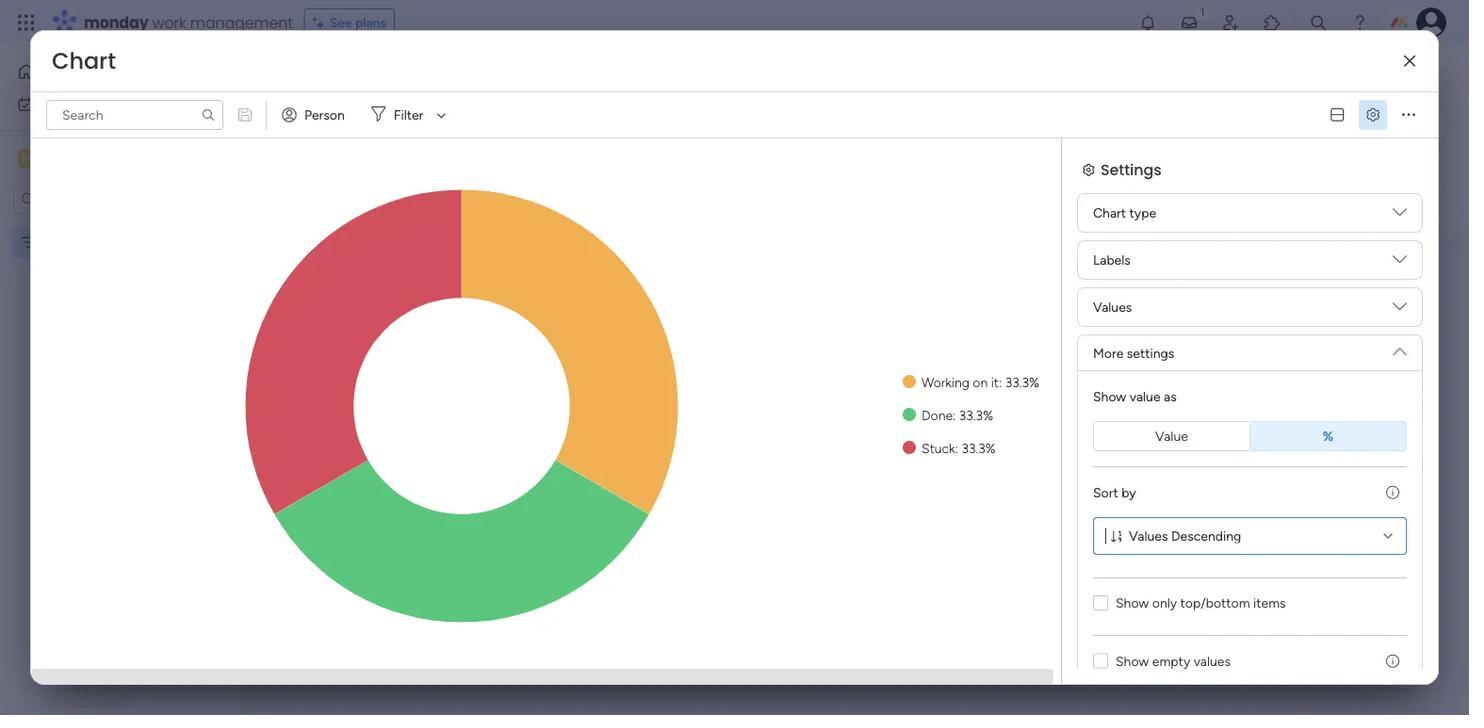 Task type: describe. For each thing, give the bounding box(es) containing it.
workspace
[[80, 150, 155, 168]]

dapulse dropdown down arrow image for more settings
[[1393, 337, 1407, 359]]

v2 split view image
[[1331, 108, 1344, 122]]

m
[[22, 151, 33, 167]]

sort by
[[1093, 484, 1136, 501]]

values for values descending
[[1129, 528, 1168, 544]]

0 horizontal spatial chart
[[52, 45, 116, 77]]

new project
[[293, 118, 367, 134]]

show empty values
[[1116, 653, 1231, 669]]

values descending
[[1129, 528, 1242, 544]]

more
[[1093, 345, 1124, 361]]

show only top/bottom items
[[1116, 595, 1286, 611]]

filter by anything image
[[778, 114, 801, 137]]

values for values
[[1093, 299, 1132, 315]]

first
[[329, 61, 369, 93]]

project
[[324, 118, 367, 134]]

main workspace
[[43, 150, 155, 168]]

items
[[1254, 595, 1286, 611]]

my work button
[[11, 89, 203, 119]]

add
[[449, 117, 473, 133]]

john smith image
[[1417, 8, 1447, 38]]

search image
[[201, 107, 216, 123]]

widget
[[476, 117, 517, 133]]

new
[[293, 118, 321, 134]]

working on it : 33.3%
[[922, 374, 1040, 390]]

filter button
[[364, 100, 453, 130]]

see plans button
[[304, 8, 395, 37]]

stuck : 33.3%
[[922, 440, 996, 456]]

v2 info image
[[1387, 484, 1400, 501]]

Filter dashboard by text search field
[[46, 100, 223, 130]]

Search field
[[557, 112, 614, 139]]

home
[[43, 64, 79, 80]]

search everything image
[[1309, 13, 1328, 32]]

add widget
[[449, 117, 517, 133]]

person
[[304, 107, 345, 123]]

empty
[[1153, 653, 1191, 669]]

chart main content
[[250, 229, 1469, 715]]

apps image
[[1263, 13, 1282, 32]]

v2 settings line image
[[1367, 108, 1380, 122]]

0 vertical spatial :
[[999, 374, 1002, 390]]

top/bottom
[[1181, 595, 1250, 611]]

v2 info image
[[1387, 653, 1400, 669]]

v2 number desc image
[[1111, 530, 1122, 543]]

as
[[1164, 388, 1177, 404]]

invite members image
[[1222, 13, 1240, 32]]

it
[[991, 374, 999, 390]]

1 image
[[1194, 1, 1211, 22]]

arrow down image
[[430, 104, 453, 126]]

monday
[[84, 12, 149, 33]]

2 horizontal spatial chart
[[1093, 205, 1126, 221]]

sort
[[1093, 484, 1119, 501]]

my for my first board
[[291, 61, 323, 93]]

board
[[375, 61, 441, 93]]

filter
[[394, 107, 424, 123]]

home button
[[11, 57, 203, 87]]

by
[[1122, 484, 1136, 501]]

settings
[[1127, 345, 1175, 361]]

value
[[1130, 388, 1161, 404]]



Task type: vqa. For each thing, say whether or not it's contained in the screenshot.
Chart field
yes



Task type: locate. For each thing, give the bounding box(es) containing it.
my for my work
[[41, 96, 60, 112]]

done : 33.3%
[[922, 407, 993, 423]]

:
[[999, 374, 1002, 390], [953, 407, 956, 423], [955, 440, 958, 456]]

1 vertical spatial 33.3%
[[959, 407, 993, 423]]

notifications image
[[1139, 13, 1157, 32]]

values
[[1093, 299, 1132, 315], [1129, 528, 1168, 544]]

stuck
[[922, 440, 955, 456]]

0 vertical spatial chart
[[52, 45, 116, 77]]

% button
[[1250, 421, 1407, 451]]

select product image
[[17, 13, 36, 32]]

my up person popup button
[[291, 61, 323, 93]]

1 dapulse dropdown down arrow image from the top
[[1393, 253, 1407, 274]]

1 vertical spatial chart
[[1093, 205, 1126, 221]]

done
[[922, 407, 953, 423]]

my inside field
[[291, 61, 323, 93]]

monday work management
[[84, 12, 293, 33]]

show for show only top/bottom items
[[1116, 595, 1149, 611]]

work for my
[[63, 96, 92, 112]]

: right on
[[999, 374, 1002, 390]]

only
[[1153, 595, 1177, 611]]

2 dapulse dropdown down arrow image from the top
[[1393, 337, 1407, 359]]

1 vertical spatial work
[[63, 96, 92, 112]]

1 vertical spatial dapulse dropdown down arrow image
[[1393, 337, 1407, 359]]

values
[[1194, 653, 1231, 669]]

more settings
[[1093, 345, 1175, 361]]

33.3% for done : 33.3%
[[959, 407, 993, 423]]

work right monday
[[152, 12, 186, 33]]

2 vertical spatial 33.3%
[[962, 440, 996, 456]]

on
[[973, 374, 988, 390]]

1 vertical spatial show
[[1116, 595, 1149, 611]]

33.3% right it
[[1005, 374, 1040, 390]]

workspace image
[[18, 148, 37, 169]]

my inside button
[[41, 96, 60, 112]]

%
[[1323, 428, 1334, 444]]

value
[[1156, 428, 1189, 444]]

: for stuck : 33.3%
[[955, 440, 958, 456]]

management
[[190, 12, 293, 33]]

1 horizontal spatial my
[[291, 61, 323, 93]]

2 dapulse dropdown down arrow image from the top
[[1393, 300, 1407, 321]]

values right v2 number desc image
[[1129, 528, 1168, 544]]

dapulse dropdown down arrow image for values
[[1393, 300, 1407, 321]]

main
[[43, 150, 76, 168]]

values up "more"
[[1093, 299, 1132, 315]]

0 horizontal spatial my
[[41, 96, 60, 112]]

1 vertical spatial values
[[1129, 528, 1168, 544]]

1 dapulse dropdown down arrow image from the top
[[1393, 205, 1407, 227]]

1 horizontal spatial work
[[152, 12, 186, 33]]

option
[[0, 225, 240, 229]]

2 vertical spatial :
[[955, 440, 958, 456]]

work down home
[[63, 96, 92, 112]]

dapulse dropdown down arrow image
[[1393, 253, 1407, 274], [1393, 300, 1407, 321]]

show left empty
[[1116, 653, 1149, 669]]

33.3%
[[1005, 374, 1040, 390], [959, 407, 993, 423], [962, 440, 996, 456]]

0 vertical spatial dapulse dropdown down arrow image
[[1393, 253, 1407, 274]]

workspace selection element
[[18, 148, 157, 172]]

show left only
[[1116, 595, 1149, 611]]

show left 'value'
[[1093, 388, 1127, 404]]

: down done : 33.3%
[[955, 440, 958, 456]]

1 vertical spatial my
[[41, 96, 60, 112]]

chart
[[52, 45, 116, 77], [1093, 205, 1126, 221], [310, 255, 359, 279]]

see plans
[[330, 15, 387, 31]]

new project button
[[286, 111, 374, 141]]

descending
[[1172, 528, 1242, 544]]

: for done : 33.3%
[[953, 407, 956, 423]]

show value as
[[1093, 388, 1177, 404]]

add widget button
[[414, 110, 526, 140]]

list box
[[0, 222, 240, 513]]

0 horizontal spatial work
[[63, 96, 92, 112]]

2 vertical spatial chart
[[310, 255, 359, 279]]

type
[[1130, 205, 1157, 221]]

show for show empty values
[[1116, 653, 1149, 669]]

0 vertical spatial values
[[1093, 299, 1132, 315]]

value button
[[1093, 421, 1250, 451]]

None search field
[[46, 100, 223, 130]]

plans
[[355, 15, 387, 31]]

dapulse dropdown down arrow image for chart type
[[1393, 205, 1407, 227]]

: up the stuck : 33.3%
[[953, 407, 956, 423]]

work
[[152, 12, 186, 33], [63, 96, 92, 112]]

my
[[291, 61, 323, 93], [41, 96, 60, 112]]

work inside button
[[63, 96, 92, 112]]

settings
[[1101, 159, 1162, 180]]

inbox image
[[1180, 13, 1199, 32]]

33.3% down done : 33.3%
[[962, 440, 996, 456]]

dapulse dropdown down arrow image for labels
[[1393, 253, 1407, 274]]

2 vertical spatial show
[[1116, 653, 1149, 669]]

Chart field
[[47, 45, 121, 77]]

chart inside main content
[[310, 255, 359, 279]]

see
[[330, 15, 352, 31]]

working
[[922, 374, 970, 390]]

my work
[[41, 96, 92, 112]]

more dots image
[[1403, 108, 1416, 122]]

help image
[[1351, 13, 1370, 32]]

My first board field
[[287, 61, 446, 93]]

labels
[[1093, 252, 1131, 268]]

person button
[[274, 100, 356, 130]]

dapulse dropdown down arrow image
[[1393, 205, 1407, 227], [1393, 337, 1407, 359]]

my first board
[[291, 61, 441, 93]]

show
[[1093, 388, 1127, 404], [1116, 595, 1149, 611], [1116, 653, 1149, 669]]

1 horizontal spatial chart
[[310, 255, 359, 279]]

chart type
[[1093, 205, 1157, 221]]

show for show value as
[[1093, 388, 1127, 404]]

0 vertical spatial dapulse dropdown down arrow image
[[1393, 205, 1407, 227]]

1 vertical spatial :
[[953, 407, 956, 423]]

work for monday
[[152, 12, 186, 33]]

dapulse x slim image
[[1404, 54, 1416, 68]]

1 vertical spatial dapulse dropdown down arrow image
[[1393, 300, 1407, 321]]

0 vertical spatial work
[[152, 12, 186, 33]]

33.3% down on
[[959, 407, 993, 423]]

0 vertical spatial my
[[291, 61, 323, 93]]

0 vertical spatial show
[[1093, 388, 1127, 404]]

33.3% for stuck : 33.3%
[[962, 440, 996, 456]]

my down home
[[41, 96, 60, 112]]

0 vertical spatial 33.3%
[[1005, 374, 1040, 390]]



